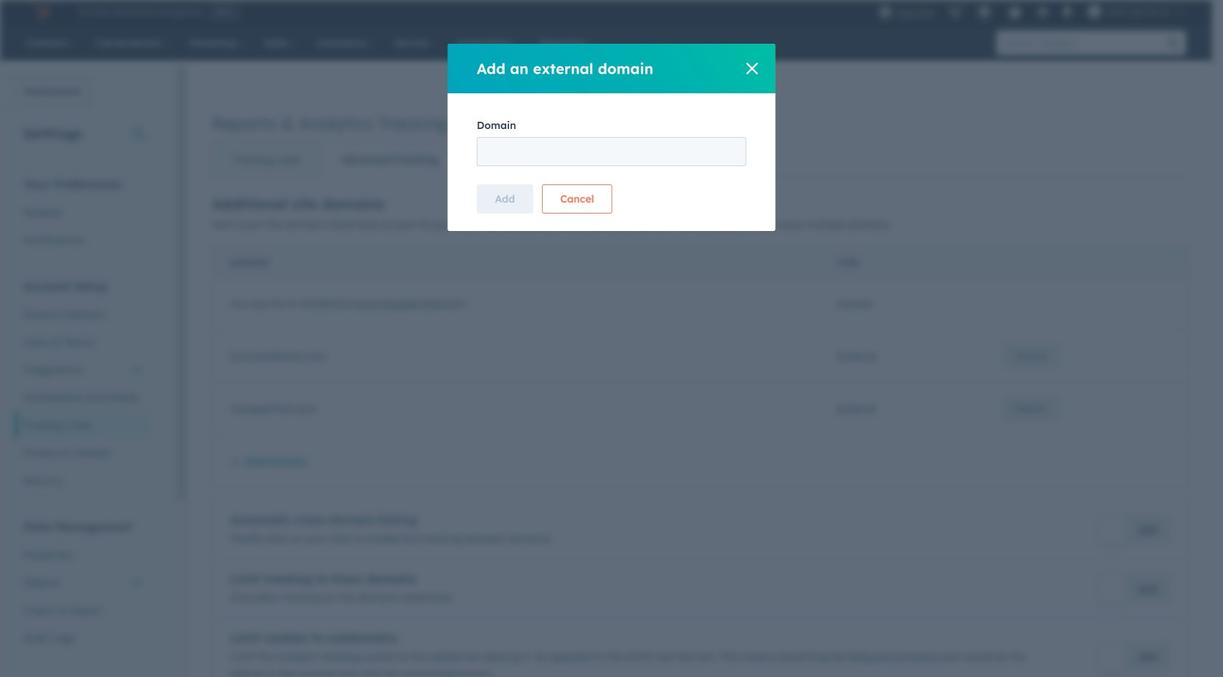 Task type: locate. For each thing, give the bounding box(es) containing it.
terry turtle image
[[1089, 5, 1102, 18]]

account setup element
[[15, 278, 152, 495]]

navigation
[[212, 141, 460, 178]]

dialog
[[448, 44, 776, 231]]

close image
[[747, 63, 758, 74]]

data management element
[[15, 519, 152, 652]]

None email field
[[477, 137, 747, 166]]

menu
[[872, 0, 1195, 23]]



Task type: vqa. For each thing, say whether or not it's contained in the screenshot.
Your Preferences Element
yes



Task type: describe. For each thing, give the bounding box(es) containing it.
your preferences element
[[15, 176, 152, 254]]

Search HubSpot search field
[[997, 31, 1162, 55]]

marketplaces image
[[979, 7, 992, 20]]



